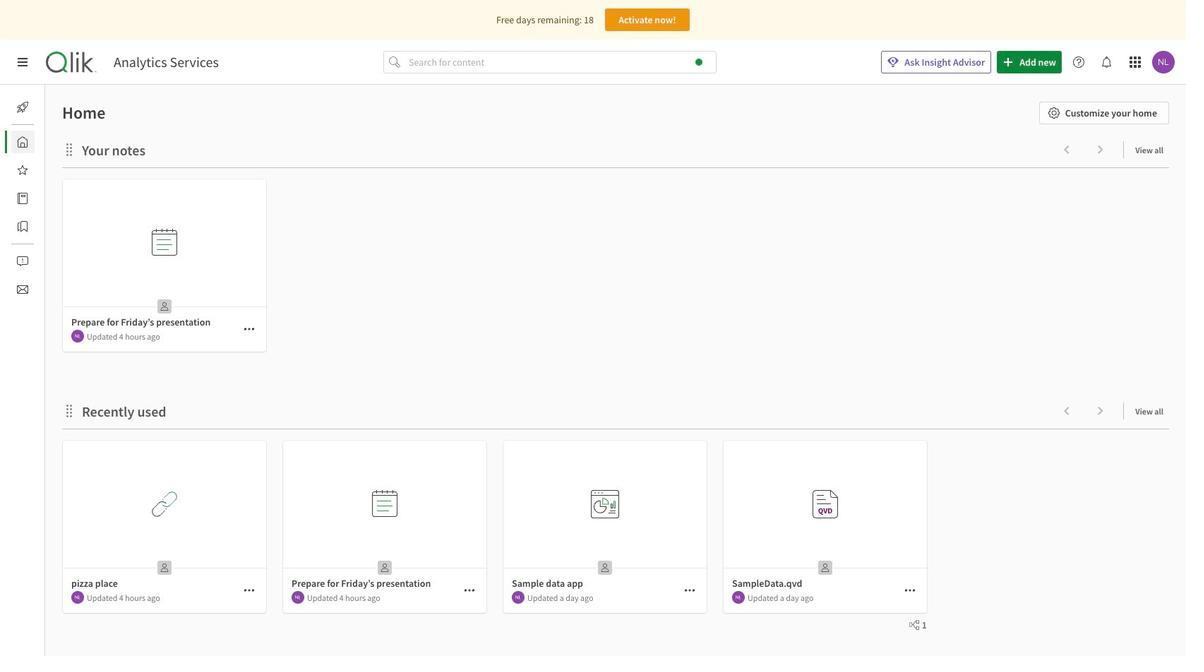 Task type: describe. For each thing, give the bounding box(es) containing it.
subscriptions image
[[17, 284, 28, 295]]

navigation pane element
[[0, 90, 45, 307]]

2 more actions image from the left
[[464, 585, 475, 596]]

Search for content text field
[[406, 51, 717, 73]]

home badge image
[[696, 59, 703, 66]]

open sidebar menu image
[[17, 57, 28, 68]]

collections image
[[17, 221, 28, 232]]

home image
[[17, 136, 28, 148]]

1 more actions image from the left
[[244, 585, 255, 596]]

1 vertical spatial more actions image
[[684, 585, 696, 596]]

favorites image
[[17, 165, 28, 176]]



Task type: locate. For each thing, give the bounding box(es) containing it.
1 noah lott image from the left
[[512, 591, 525, 604]]

1 horizontal spatial noah lott image
[[732, 591, 745, 604]]

0 vertical spatial move collection image
[[62, 142, 76, 156]]

move collection image
[[62, 142, 76, 156], [62, 404, 76, 418]]

analytics services element
[[114, 54, 219, 71]]

0 horizontal spatial more actions image
[[244, 585, 255, 596]]

1 move collection image from the top
[[62, 142, 76, 156]]

main content
[[40, 85, 1187, 656]]

0 horizontal spatial noah lott image
[[512, 591, 525, 604]]

catalog image
[[17, 193, 28, 204]]

alerts image
[[17, 256, 28, 267]]

1 horizontal spatial more actions image
[[684, 585, 696, 596]]

2 noah lott image from the left
[[732, 591, 745, 604]]

0 vertical spatial more actions image
[[244, 323, 255, 335]]

noah lott image
[[1153, 51, 1175, 73], [71, 330, 84, 343], [71, 591, 84, 604], [292, 591, 304, 604]]

noah lott image
[[512, 591, 525, 604], [732, 591, 745, 604]]

more actions image
[[244, 323, 255, 335], [684, 585, 696, 596]]

getting started image
[[17, 102, 28, 113]]

1 vertical spatial move collection image
[[62, 404, 76, 418]]

noah lott element
[[71, 330, 84, 343], [71, 591, 84, 604], [292, 591, 304, 604], [512, 591, 525, 604], [732, 591, 745, 604]]

more actions image
[[244, 585, 255, 596], [464, 585, 475, 596]]

2 move collection image from the top
[[62, 404, 76, 418]]

0 horizontal spatial more actions image
[[244, 323, 255, 335]]

1 horizontal spatial more actions image
[[464, 585, 475, 596]]



Task type: vqa. For each thing, say whether or not it's contained in the screenshot.
Home Badge icon on the right
yes



